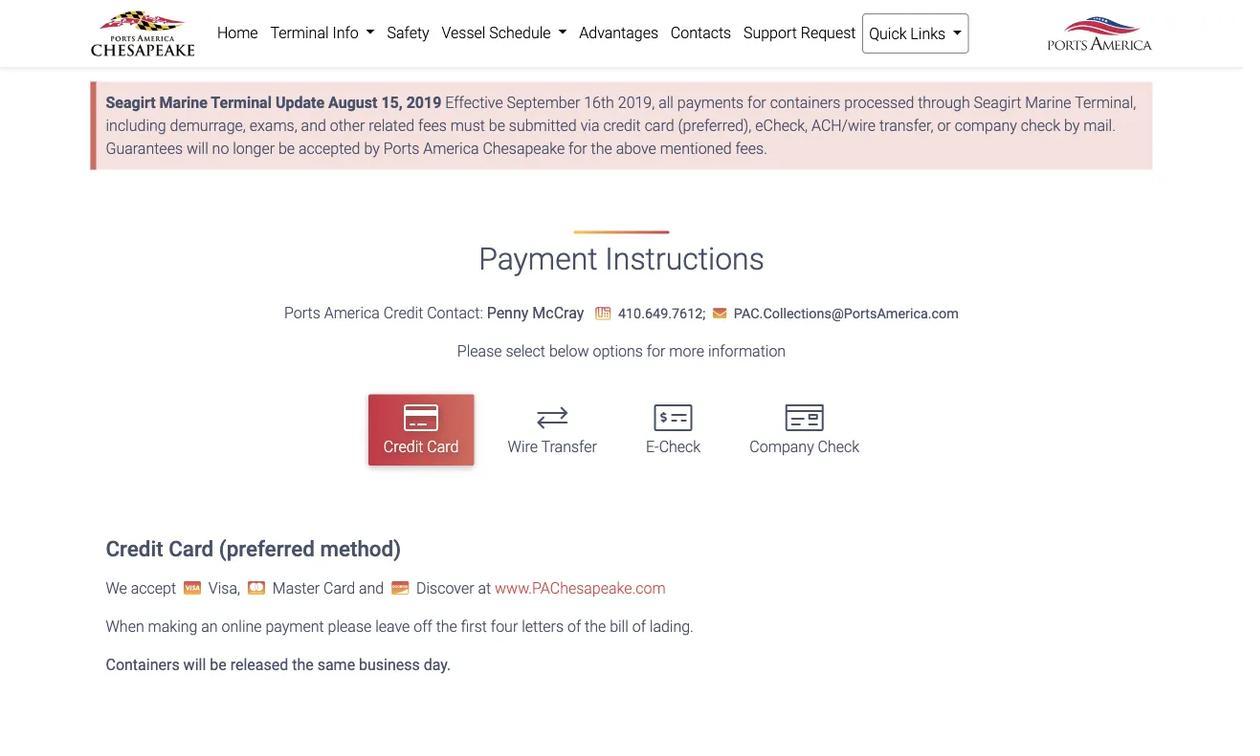 Task type: vqa. For each thing, say whether or not it's contained in the screenshot.
WebAccess
no



Task type: describe. For each thing, give the bounding box(es) containing it.
update
[[276, 94, 325, 112]]

mentioned
[[660, 140, 732, 158]]

check for e-check
[[659, 438, 701, 456]]

the inside effective september 16th 2019, all payments for containers processed through seagirt marine terminal, including demurrage, exams, and other related fees must be submitted via credit card (preferred), echeck, ach/wire transfer, or company check by mail. guarantees will no longer be accepted by ports america chesapeake for the above mentioned fees.
[[591, 140, 612, 158]]

credit for credit card (preferred method)
[[106, 536, 163, 562]]

visa,
[[205, 580, 244, 598]]

business
[[359, 656, 420, 675]]

pac.collections@portsamerica.com link
[[709, 305, 959, 321]]

cc visa image
[[180, 581, 205, 596]]

off
[[414, 618, 432, 636]]

please
[[457, 342, 502, 360]]

safety link
[[381, 13, 436, 52]]

cc discover image
[[388, 581, 413, 596]]

support request link
[[738, 13, 862, 52]]

(preferred
[[219, 536, 315, 562]]

terminal,
[[1075, 94, 1137, 112]]

august
[[328, 94, 378, 112]]

payment
[[479, 242, 598, 277]]

the right the off
[[436, 618, 457, 636]]

0 horizontal spatial for
[[569, 140, 587, 158]]

0 horizontal spatial be
[[210, 656, 227, 675]]

contacts
[[671, 23, 731, 42]]

safety
[[387, 23, 429, 42]]

we accept
[[106, 580, 180, 598]]

information
[[708, 342, 786, 360]]

fees
[[418, 117, 447, 135]]

card for credit card (preferred method)
[[169, 536, 214, 562]]

wire transfer
[[508, 438, 597, 456]]

accepted
[[299, 140, 360, 158]]

e-check link
[[631, 395, 716, 466]]

pac.collections@portsamerica.com
[[734, 305, 959, 321]]

schedule
[[489, 23, 551, 42]]

envelope image
[[713, 307, 727, 320]]

2 horizontal spatial be
[[489, 117, 505, 135]]

16th
[[584, 94, 614, 112]]

demurrage,
[[170, 117, 246, 135]]

credit card link
[[368, 395, 474, 466]]

410.649.7612; link
[[588, 305, 709, 321]]

discover
[[416, 580, 474, 598]]

check for company check
[[818, 438, 860, 456]]

vessel schedule link
[[436, 13, 573, 52]]

company check link
[[734, 395, 875, 466]]

four
[[491, 618, 518, 636]]

mail.
[[1084, 117, 1116, 135]]

home link
[[211, 13, 264, 52]]

company
[[955, 117, 1017, 135]]

(preferred),
[[678, 117, 752, 135]]

advantages link
[[573, 13, 665, 52]]

0 vertical spatial terminal
[[270, 23, 329, 42]]

payments
[[677, 94, 744, 112]]

please select below options for more information
[[457, 342, 786, 360]]

1 vertical spatial terminal
[[211, 94, 272, 112]]

the left same
[[292, 656, 314, 675]]

when
[[106, 618, 144, 636]]

check
[[1021, 117, 1061, 135]]

penny
[[487, 304, 529, 322]]

seagirt marine terminal update august 15, 2019
[[106, 94, 442, 112]]

and inside effective september 16th 2019, all payments for containers processed through seagirt marine terminal, including demurrage, exams, and other related fees must be submitted via credit card (preferred), echeck, ach/wire transfer, or company check by mail. guarantees will no longer be accepted by ports america chesapeake for the above mentioned fees.
[[301, 117, 326, 135]]

making
[[148, 618, 198, 636]]

same
[[317, 656, 355, 675]]

including
[[106, 117, 166, 135]]

credit card (preferred method)
[[106, 536, 401, 562]]

september
[[507, 94, 580, 112]]

effective september 16th 2019, all payments for containers processed through seagirt marine terminal, including demurrage, exams, and other related fees must be submitted via credit card (preferred), echeck, ach/wire transfer, or company check by mail. guarantees will no longer be accepted by ports america chesapeake for the above mentioned fees.
[[106, 94, 1137, 158]]

containers
[[106, 656, 180, 675]]

master card and
[[269, 580, 388, 598]]

below
[[549, 342, 589, 360]]

method)
[[320, 536, 401, 562]]

terminal info link
[[264, 13, 381, 52]]

1 vertical spatial be
[[279, 140, 295, 158]]

fees.
[[735, 140, 768, 158]]

2 of from the left
[[632, 618, 646, 636]]

home
[[217, 23, 258, 42]]

1 vertical spatial will
[[183, 656, 206, 675]]

at
[[478, 580, 491, 598]]

discover                                     at www.pachesapeake.com
[[413, 580, 666, 598]]

contact:
[[427, 304, 483, 322]]

first
[[461, 618, 487, 636]]

vessel schedule
[[442, 23, 555, 42]]

1 horizontal spatial by
[[1064, 117, 1080, 135]]

1 vertical spatial america
[[324, 304, 380, 322]]

an
[[201, 618, 218, 636]]

tab list containing credit card
[[90, 386, 1153, 475]]

instructions
[[605, 242, 765, 277]]

america inside effective september 16th 2019, all payments for containers processed through seagirt marine terminal, including demurrage, exams, and other related fees must be submitted via credit card (preferred), echeck, ach/wire transfer, or company check by mail. guarantees will no longer be accepted by ports america chesapeake for the above mentioned fees.
[[423, 140, 479, 158]]

ports inside effective september 16th 2019, all payments for containers processed through seagirt marine terminal, including demurrage, exams, and other related fees must be submitted via credit card (preferred), echeck, ach/wire transfer, or company check by mail. guarantees will no longer be accepted by ports america chesapeake for the above mentioned fees.
[[383, 140, 420, 158]]

www.pachesapeake.com
[[495, 580, 666, 598]]

processed
[[845, 94, 914, 112]]



Task type: locate. For each thing, give the bounding box(es) containing it.
vessel
[[442, 23, 486, 42]]

2 vertical spatial be
[[210, 656, 227, 675]]

0 horizontal spatial check
[[659, 438, 701, 456]]

2 horizontal spatial for
[[748, 94, 766, 112]]

payment instructions
[[479, 242, 765, 277]]

card left wire on the left
[[427, 438, 459, 456]]

1 vertical spatial card
[[169, 536, 214, 562]]

seagirt
[[106, 94, 156, 112], [974, 94, 1022, 112]]

other
[[330, 117, 365, 135]]

1 horizontal spatial for
[[647, 342, 666, 360]]

or
[[937, 117, 951, 135]]

1 horizontal spatial ports
[[383, 140, 420, 158]]

we
[[106, 580, 127, 598]]

2019
[[406, 94, 442, 112]]

terminal
[[270, 23, 329, 42], [211, 94, 272, 112]]

mccray
[[532, 304, 584, 322]]

2 vertical spatial card
[[324, 580, 355, 598]]

2 seagirt from the left
[[974, 94, 1022, 112]]

credit inside 'link'
[[384, 438, 423, 456]]

0 horizontal spatial and
[[301, 117, 326, 135]]

transfer,
[[880, 117, 934, 135]]

card up 'please'
[[324, 580, 355, 598]]

0 vertical spatial credit
[[384, 304, 423, 322]]

be down an
[[210, 656, 227, 675]]

by down related
[[364, 140, 380, 158]]

lading.
[[650, 618, 694, 636]]

support
[[744, 23, 797, 42]]

e-check
[[646, 438, 701, 456]]

credit for credit card
[[384, 438, 423, 456]]

via
[[581, 117, 600, 135]]

above
[[616, 140, 656, 158]]

of right bill at the bottom of the page
[[632, 618, 646, 636]]

marine up demurrage,
[[159, 94, 208, 112]]

1 horizontal spatial card
[[324, 580, 355, 598]]

will left no
[[187, 140, 208, 158]]

for down via on the left of the page
[[569, 140, 587, 158]]

of right the 'letters'
[[568, 618, 581, 636]]

1 horizontal spatial of
[[632, 618, 646, 636]]

card for credit card
[[427, 438, 459, 456]]

2 marine from the left
[[1025, 94, 1072, 112]]

e-
[[646, 438, 659, 456]]

credit card
[[384, 438, 459, 456]]

410.649.7612;
[[618, 305, 706, 321]]

exams,
[[250, 117, 297, 135]]

day.
[[424, 656, 451, 675]]

0 vertical spatial and
[[301, 117, 326, 135]]

0 horizontal spatial seagirt
[[106, 94, 156, 112]]

chesapeake
[[483, 140, 565, 158]]

request
[[801, 23, 856, 42]]

0 vertical spatial card
[[427, 438, 459, 456]]

company
[[750, 438, 814, 456]]

1 vertical spatial ports
[[284, 304, 320, 322]]

letters
[[522, 618, 564, 636]]

0 horizontal spatial card
[[169, 536, 214, 562]]

quick links link
[[862, 13, 969, 54]]

containers
[[770, 94, 841, 112]]

0 horizontal spatial marine
[[159, 94, 208, 112]]

1 horizontal spatial and
[[359, 580, 384, 598]]

must
[[450, 117, 485, 135]]

0 horizontal spatial ports
[[284, 304, 320, 322]]

and down update
[[301, 117, 326, 135]]

1 seagirt from the left
[[106, 94, 156, 112]]

card inside 'link'
[[427, 438, 459, 456]]

marine inside effective september 16th 2019, all payments for containers processed through seagirt marine terminal, including demurrage, exams, and other related fees must be submitted via credit card (preferred), echeck, ach/wire transfer, or company check by mail. guarantees will no longer be accepted by ports america chesapeake for the above mentioned fees.
[[1025, 94, 1072, 112]]

select
[[506, 342, 546, 360]]

0 vertical spatial by
[[1064, 117, 1080, 135]]

will
[[187, 140, 208, 158], [183, 656, 206, 675]]

2019,
[[618, 94, 655, 112]]

please
[[328, 618, 372, 636]]

0 horizontal spatial of
[[568, 618, 581, 636]]

of
[[568, 618, 581, 636], [632, 618, 646, 636]]

0 vertical spatial will
[[187, 140, 208, 158]]

1 marine from the left
[[159, 94, 208, 112]]

released
[[230, 656, 288, 675]]

related
[[369, 117, 415, 135]]

0 vertical spatial for
[[748, 94, 766, 112]]

payment
[[266, 618, 324, 636]]

the down via on the left of the page
[[591, 140, 612, 158]]

credit
[[603, 117, 641, 135]]

2 vertical spatial credit
[[106, 536, 163, 562]]

america
[[423, 140, 479, 158], [324, 304, 380, 322]]

1 check from the left
[[659, 438, 701, 456]]

cc mastercard image
[[244, 581, 269, 596]]

by left mail.
[[1064, 117, 1080, 135]]

by
[[1064, 117, 1080, 135], [364, 140, 380, 158]]

1 horizontal spatial check
[[818, 438, 860, 456]]

company check
[[750, 438, 860, 456]]

for up echeck,
[[748, 94, 766, 112]]

support request
[[744, 23, 856, 42]]

all
[[659, 94, 674, 112]]

1 vertical spatial for
[[569, 140, 587, 158]]

info
[[333, 23, 359, 42]]

marine up check
[[1025, 94, 1072, 112]]

seagirt inside effective september 16th 2019, all payments for containers processed through seagirt marine terminal, including demurrage, exams, and other related fees must be submitted via credit card (preferred), echeck, ach/wire transfer, or company check by mail. guarantees will no longer be accepted by ports america chesapeake for the above mentioned fees.
[[974, 94, 1022, 112]]

wire transfer link
[[492, 395, 612, 466]]

0 vertical spatial be
[[489, 117, 505, 135]]

terminal up exams, at the left top of page
[[211, 94, 272, 112]]

www.pachesapeake.com link
[[495, 580, 666, 598]]

be
[[489, 117, 505, 135], [279, 140, 295, 158], [210, 656, 227, 675]]

1 horizontal spatial be
[[279, 140, 295, 158]]

and left cc discover icon
[[359, 580, 384, 598]]

card up cc visa 'icon'
[[169, 536, 214, 562]]

1 vertical spatial credit
[[384, 438, 423, 456]]

submitted
[[509, 117, 577, 135]]

contacts link
[[665, 13, 738, 52]]

accept
[[131, 580, 176, 598]]

1 vertical spatial by
[[364, 140, 380, 158]]

1 horizontal spatial seagirt
[[974, 94, 1022, 112]]

2 check from the left
[[818, 438, 860, 456]]

ach/wire
[[812, 117, 876, 135]]

the left bill at the bottom of the page
[[585, 618, 606, 636]]

0 horizontal spatial by
[[364, 140, 380, 158]]

will down an
[[183, 656, 206, 675]]

phone office image
[[596, 307, 611, 320]]

quick
[[869, 24, 907, 43]]

more
[[669, 342, 704, 360]]

0 vertical spatial america
[[423, 140, 479, 158]]

options
[[593, 342, 643, 360]]

transfer
[[541, 438, 597, 456]]

1 vertical spatial and
[[359, 580, 384, 598]]

links
[[911, 24, 946, 43]]

2 vertical spatial for
[[647, 342, 666, 360]]

when making an online payment please leave off the first four                                     letters of the bill of lading.
[[106, 618, 694, 636]]

be right must
[[489, 117, 505, 135]]

1 horizontal spatial america
[[423, 140, 479, 158]]

through
[[918, 94, 970, 112]]

longer
[[233, 140, 275, 158]]

seagirt up company at the top right of page
[[974, 94, 1022, 112]]

be down exams, at the left top of page
[[279, 140, 295, 158]]

15,
[[381, 94, 403, 112]]

marine
[[159, 94, 208, 112], [1025, 94, 1072, 112]]

0 vertical spatial ports
[[383, 140, 420, 158]]

seagirt up the including at the top of the page
[[106, 94, 156, 112]]

terminal info
[[270, 23, 362, 42]]

0 horizontal spatial america
[[324, 304, 380, 322]]

will inside effective september 16th 2019, all payments for containers processed through seagirt marine terminal, including demurrage, exams, and other related fees must be submitted via credit card (preferred), echeck, ach/wire transfer, or company check by mail. guarantees will no longer be accepted by ports america chesapeake for the above mentioned fees.
[[187, 140, 208, 158]]

2 horizontal spatial card
[[427, 438, 459, 456]]

master
[[273, 580, 320, 598]]

card for master card and
[[324, 580, 355, 598]]

1 horizontal spatial marine
[[1025, 94, 1072, 112]]

for left more
[[647, 342, 666, 360]]

1 of from the left
[[568, 618, 581, 636]]

tab list
[[90, 386, 1153, 475]]

wire
[[508, 438, 538, 456]]

terminal left the info
[[270, 23, 329, 42]]

the
[[591, 140, 612, 158], [436, 618, 457, 636], [585, 618, 606, 636], [292, 656, 314, 675]]

effective
[[445, 94, 503, 112]]



